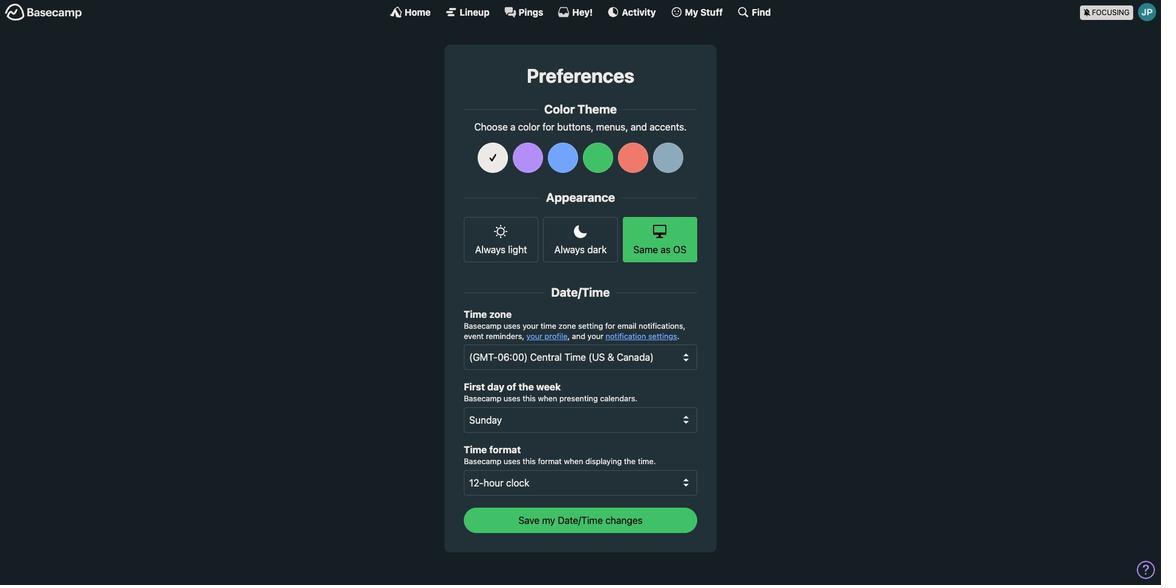 Task type: locate. For each thing, give the bounding box(es) containing it.
basecamp uses your time zone setting for email notifications, event reminders,
[[464, 322, 686, 341]]

0 horizontal spatial and
[[572, 332, 586, 341]]

zone inside basecamp uses your time zone setting for email notifications, event reminders,
[[559, 322, 576, 331]]

for inside color theme choose a color for buttons, menus, and accents.
[[543, 122, 555, 133]]

1 always from the left
[[475, 245, 506, 256]]

hey! button
[[558, 6, 593, 18]]

same
[[634, 245, 658, 256]]

zone
[[490, 309, 512, 320], [559, 322, 576, 331]]

when down week
[[538, 395, 558, 404]]

0 vertical spatial and
[[631, 122, 647, 133]]

dark
[[588, 245, 607, 256]]

2 basecamp from the top
[[464, 395, 502, 404]]

0 horizontal spatial format
[[490, 445, 521, 456]]

color
[[518, 122, 540, 133]]

time format basecamp uses this format when displaying the time.
[[464, 445, 656, 467]]

your
[[523, 322, 539, 331], [527, 332, 543, 341], [588, 332, 604, 341]]

time.
[[638, 457, 656, 467]]

pings button
[[504, 6, 544, 18]]

1 basecamp from the top
[[464, 322, 502, 331]]

find button
[[738, 6, 771, 18]]

1 horizontal spatial the
[[624, 457, 636, 467]]

of
[[507, 382, 516, 393]]

uses
[[504, 322, 521, 331], [504, 395, 521, 404], [504, 457, 521, 467]]

,
[[568, 332, 570, 341]]

2 this from the top
[[523, 457, 536, 467]]

time for time zone
[[464, 309, 487, 320]]

theme
[[578, 102, 617, 116]]

1 horizontal spatial format
[[538, 457, 562, 467]]

0 horizontal spatial zone
[[490, 309, 512, 320]]

when
[[538, 395, 558, 404], [564, 457, 583, 467]]

2 always from the left
[[555, 245, 585, 256]]

the inside time format basecamp uses this format when displaying the time.
[[624, 457, 636, 467]]

time
[[464, 309, 487, 320], [464, 445, 487, 456]]

james peterson image
[[1139, 3, 1157, 21]]

lineup link
[[445, 6, 490, 18]]

1 vertical spatial format
[[538, 457, 562, 467]]

1 vertical spatial zone
[[559, 322, 576, 331]]

reminders,
[[486, 332, 525, 341]]

2 vertical spatial basecamp
[[464, 457, 502, 467]]

uses inside the first day of the week basecamp uses this when presenting calendars.
[[504, 395, 521, 404]]

1 vertical spatial when
[[564, 457, 583, 467]]

0 horizontal spatial the
[[519, 382, 534, 393]]

3 uses from the top
[[504, 457, 521, 467]]

pings
[[519, 6, 544, 17]]

2 time from the top
[[464, 445, 487, 456]]

and inside color theme choose a color for buttons, menus, and accents.
[[631, 122, 647, 133]]

color theme choose a color for buttons, menus, and accents.
[[475, 102, 687, 133]]

when left displaying
[[564, 457, 583, 467]]

for right 'color'
[[543, 122, 555, 133]]

format
[[490, 445, 521, 456], [538, 457, 562, 467]]

the right of
[[519, 382, 534, 393]]

profile
[[545, 332, 568, 341]]

.
[[678, 332, 680, 341]]

this
[[523, 395, 536, 404], [523, 457, 536, 467]]

home link
[[390, 6, 431, 18]]

0 vertical spatial basecamp
[[464, 322, 502, 331]]

my
[[685, 6, 699, 17]]

your left time
[[523, 322, 539, 331]]

and
[[631, 122, 647, 133], [572, 332, 586, 341]]

main element
[[0, 0, 1162, 24]]

1 vertical spatial basecamp
[[464, 395, 502, 404]]

the
[[519, 382, 534, 393], [624, 457, 636, 467]]

for inside basecamp uses your time zone setting for email notifications, event reminders,
[[606, 322, 616, 331]]

basecamp
[[464, 322, 502, 331], [464, 395, 502, 404], [464, 457, 502, 467]]

3 basecamp from the top
[[464, 457, 502, 467]]

1 vertical spatial time
[[464, 445, 487, 456]]

1 vertical spatial the
[[624, 457, 636, 467]]

always
[[475, 245, 506, 256], [555, 245, 585, 256]]

your profile ,             and your notification settings .
[[527, 332, 680, 341]]

0 vertical spatial the
[[519, 382, 534, 393]]

2 uses from the top
[[504, 395, 521, 404]]

first day of the week basecamp uses this when presenting calendars.
[[464, 382, 638, 404]]

2 vertical spatial uses
[[504, 457, 521, 467]]

0 vertical spatial zone
[[490, 309, 512, 320]]

0 horizontal spatial for
[[543, 122, 555, 133]]

activity
[[622, 6, 656, 17]]

0 horizontal spatial when
[[538, 395, 558, 404]]

and right the menus,
[[631, 122, 647, 133]]

0 vertical spatial uses
[[504, 322, 521, 331]]

setting
[[578, 322, 603, 331]]

menus,
[[596, 122, 628, 133]]

always dark button
[[544, 217, 618, 263]]

buttons,
[[558, 122, 594, 133]]

email
[[618, 322, 637, 331]]

stuff
[[701, 6, 723, 17]]

1 vertical spatial uses
[[504, 395, 521, 404]]

1 horizontal spatial always
[[555, 245, 585, 256]]

time inside time format basecamp uses this format when displaying the time.
[[464, 445, 487, 456]]

for
[[543, 122, 555, 133], [606, 322, 616, 331]]

0 vertical spatial time
[[464, 309, 487, 320]]

1 this from the top
[[523, 395, 536, 404]]

time for time format basecamp uses this format when displaying the time.
[[464, 445, 487, 456]]

day
[[488, 382, 505, 393]]

1 horizontal spatial and
[[631, 122, 647, 133]]

the left time.
[[624, 457, 636, 467]]

your profile link
[[527, 332, 568, 341]]

0 vertical spatial format
[[490, 445, 521, 456]]

for up your profile ,             and your notification settings .
[[606, 322, 616, 331]]

always left dark
[[555, 245, 585, 256]]

lineup
[[460, 6, 490, 17]]

1 vertical spatial and
[[572, 332, 586, 341]]

1 horizontal spatial when
[[564, 457, 583, 467]]

notifications,
[[639, 322, 686, 331]]

basecamp inside basecamp uses your time zone setting for email notifications, event reminders,
[[464, 322, 502, 331]]

as
[[661, 245, 671, 256]]

always for always dark
[[555, 245, 585, 256]]

0 vertical spatial when
[[538, 395, 558, 404]]

0 vertical spatial for
[[543, 122, 555, 133]]

always left light
[[475, 245, 506, 256]]

None submit
[[464, 508, 698, 533]]

this inside time format basecamp uses this format when displaying the time.
[[523, 457, 536, 467]]

1 vertical spatial this
[[523, 457, 536, 467]]

1 horizontal spatial for
[[606, 322, 616, 331]]

os
[[674, 245, 687, 256]]

0 horizontal spatial always
[[475, 245, 506, 256]]

1 time from the top
[[464, 309, 487, 320]]

date/time
[[551, 285, 610, 299]]

first
[[464, 382, 485, 393]]

1 vertical spatial for
[[606, 322, 616, 331]]

1 uses from the top
[[504, 322, 521, 331]]

zone up reminders,
[[490, 309, 512, 320]]

home
[[405, 6, 431, 17]]

0 vertical spatial this
[[523, 395, 536, 404]]

my stuff
[[685, 6, 723, 17]]

zone up ,
[[559, 322, 576, 331]]

1 horizontal spatial zone
[[559, 322, 576, 331]]

and right ,
[[572, 332, 586, 341]]

color
[[544, 102, 575, 116]]



Task type: vqa. For each thing, say whether or not it's contained in the screenshot.
Time within the Time format Basecamp uses this format when displaying the time.
yes



Task type: describe. For each thing, give the bounding box(es) containing it.
event
[[464, 332, 484, 341]]

hey!
[[573, 6, 593, 17]]

focusing
[[1093, 8, 1130, 17]]

appearance
[[546, 191, 615, 205]]

presenting
[[560, 395, 598, 404]]

accents.
[[650, 122, 687, 133]]

time zone
[[464, 309, 512, 320]]

when inside the first day of the week basecamp uses this when presenting calendars.
[[538, 395, 558, 404]]

preferences
[[527, 64, 635, 87]]

choose
[[475, 122, 508, 133]]

a
[[511, 122, 516, 133]]

notification
[[606, 332, 646, 341]]

my stuff button
[[671, 6, 723, 18]]

always for always light
[[475, 245, 506, 256]]

calendars.
[[600, 395, 638, 404]]

your inside basecamp uses your time zone setting for email notifications, event reminders,
[[523, 322, 539, 331]]

always dark
[[555, 245, 607, 256]]

notification settings link
[[606, 332, 678, 341]]

uses inside time format basecamp uses this format when displaying the time.
[[504, 457, 521, 467]]

week
[[536, 382, 561, 393]]

basecamp inside the first day of the week basecamp uses this when presenting calendars.
[[464, 395, 502, 404]]

same as os button
[[623, 217, 698, 263]]

this inside the first day of the week basecamp uses this when presenting calendars.
[[523, 395, 536, 404]]

always light
[[475, 245, 527, 256]]

light
[[508, 245, 527, 256]]

find
[[752, 6, 771, 17]]

when inside time format basecamp uses this format when displaying the time.
[[564, 457, 583, 467]]

always light button
[[464, 217, 539, 263]]

displaying
[[586, 457, 622, 467]]

basecamp inside time format basecamp uses this format when displaying the time.
[[464, 457, 502, 467]]

activity link
[[608, 6, 656, 18]]

settings
[[649, 332, 678, 341]]

time
[[541, 322, 557, 331]]

the inside the first day of the week basecamp uses this when presenting calendars.
[[519, 382, 534, 393]]

your down time
[[527, 332, 543, 341]]

same as os
[[634, 245, 687, 256]]

your down setting
[[588, 332, 604, 341]]

switch accounts image
[[5, 3, 82, 22]]

uses inside basecamp uses your time zone setting for email notifications, event reminders,
[[504, 322, 521, 331]]

focusing button
[[1080, 0, 1162, 24]]



